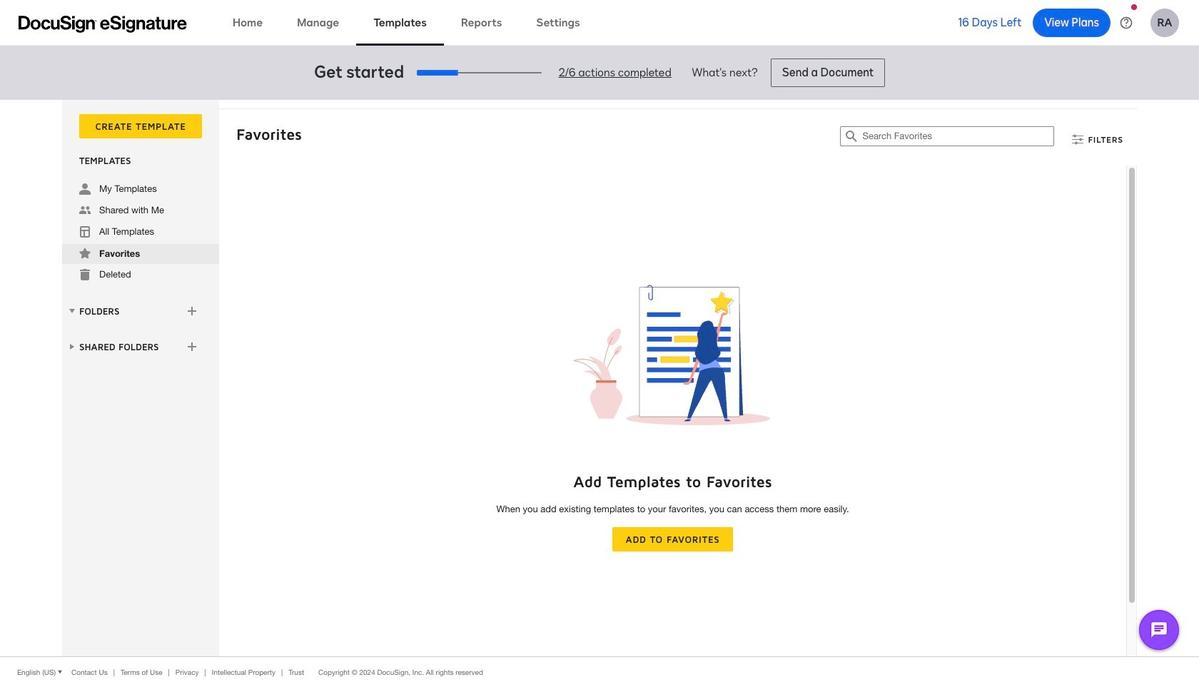 Task type: locate. For each thing, give the bounding box(es) containing it.
star filled image
[[79, 248, 91, 259]]

trash image
[[79, 269, 91, 281]]

user image
[[79, 183, 91, 195]]

secondary navigation region
[[62, 100, 1141, 657]]

view folders image
[[66, 305, 78, 317]]



Task type: describe. For each thing, give the bounding box(es) containing it.
shared image
[[79, 205, 91, 216]]

view shared folders image
[[66, 341, 78, 353]]

Search Favorites text field
[[863, 127, 1054, 146]]

more info region
[[0, 657, 1199, 687]]

docusign esignature image
[[19, 15, 187, 32]]

templates image
[[79, 226, 91, 238]]



Task type: vqa. For each thing, say whether or not it's contained in the screenshot.
DocuSign eSignature image on the left top of the page
yes



